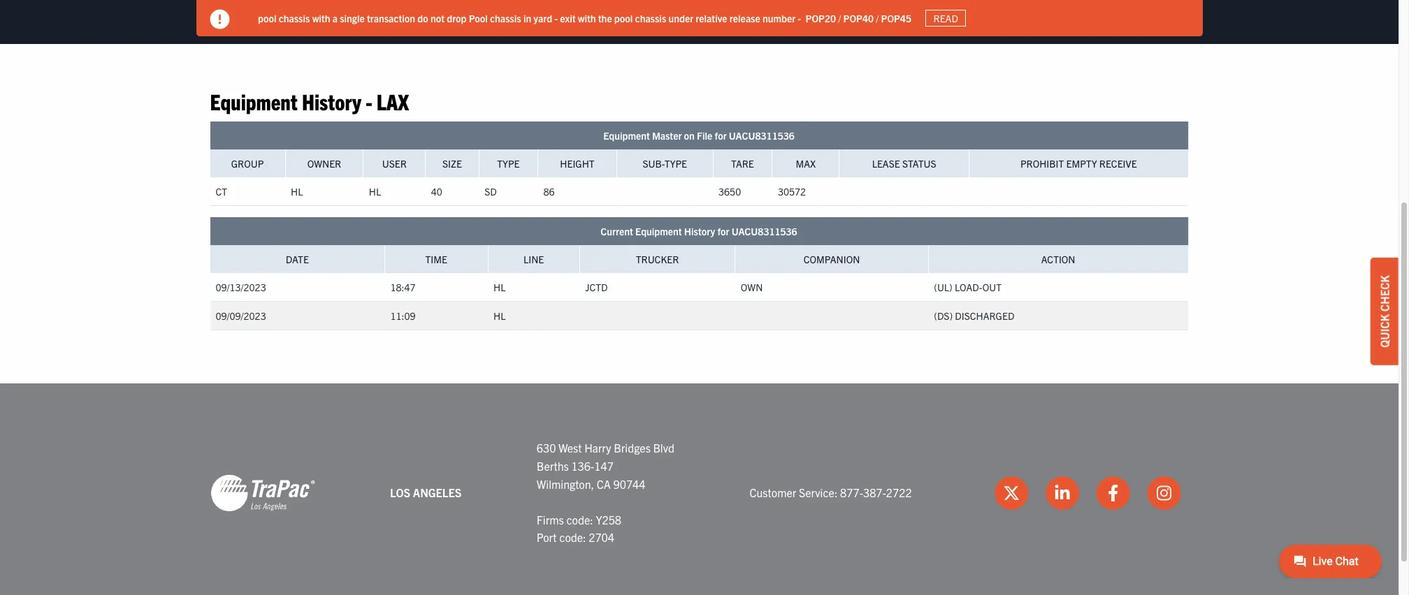 Task type: vqa. For each thing, say whether or not it's contained in the screenshot.
middle Equipment
yes



Task type: describe. For each thing, give the bounding box(es) containing it.
not
[[430, 12, 444, 24]]

387-
[[863, 486, 886, 500]]

ca
[[597, 477, 611, 491]]

bridges
[[614, 441, 651, 455]]

harry
[[585, 441, 611, 455]]

1 / from the left
[[838, 12, 841, 24]]

90744
[[614, 477, 646, 491]]

prohibit
[[1021, 158, 1064, 170]]

user
[[382, 158, 407, 170]]

09/13/2023
[[216, 281, 266, 294]]

status
[[903, 158, 937, 170]]

companion
[[804, 253, 860, 266]]

los
[[390, 486, 411, 500]]

drop
[[447, 12, 466, 24]]

(ul)
[[934, 281, 953, 294]]

ct
[[216, 186, 227, 198]]

pop45
[[881, 12, 911, 24]]

1 vertical spatial uacu8311536
[[732, 225, 797, 238]]

(ds)
[[934, 310, 953, 323]]

(ul) load-out
[[934, 281, 1002, 294]]

sd
[[485, 186, 497, 198]]

group
[[231, 158, 264, 170]]

0 vertical spatial history
[[302, 87, 361, 115]]

lax
[[377, 87, 409, 115]]

40
[[431, 186, 442, 198]]

load-
[[955, 281, 983, 294]]

2 horizontal spatial -
[[798, 12, 801, 24]]

11:09
[[390, 310, 416, 323]]

1 vertical spatial history
[[684, 225, 715, 238]]

equipment for equipment history - lax
[[210, 87, 298, 115]]

angeles
[[413, 486, 462, 500]]

pop40
[[843, 12, 874, 24]]

out
[[983, 281, 1002, 294]]

hl for hl
[[369, 186, 381, 198]]

1 horizontal spatial -
[[554, 12, 558, 24]]

customer
[[750, 486, 797, 500]]

relative
[[696, 12, 727, 24]]

877-
[[840, 486, 863, 500]]

quick check link
[[1371, 258, 1399, 366]]

number
[[762, 12, 795, 24]]

prohibit empty receive
[[1021, 158, 1137, 170]]

own
[[741, 281, 763, 294]]

sub-
[[643, 158, 665, 170]]

1 pool from the left
[[258, 12, 276, 24]]

port
[[537, 531, 557, 545]]

lease
[[872, 158, 900, 170]]

read
[[933, 12, 958, 24]]

pool chassis with a single transaction  do not drop pool chassis in yard -  exit with the pool chassis under relative release number -  pop20 / pop40 / pop45
[[258, 12, 911, 24]]

file
[[697, 130, 713, 142]]

quick check
[[1378, 276, 1392, 348]]

09/09/2023
[[216, 310, 266, 323]]

max
[[796, 158, 816, 170]]

86
[[544, 186, 555, 198]]

owner
[[307, 158, 341, 170]]

pop20
[[805, 12, 836, 24]]



Task type: locate. For each thing, give the bounding box(es) containing it.
empty
[[1067, 158, 1097, 170]]

west
[[559, 441, 582, 455]]

solid image
[[210, 10, 230, 29]]

equipment up sub-
[[604, 130, 650, 142]]

in
[[523, 12, 531, 24]]

1 with from the left
[[312, 12, 330, 24]]

read link
[[925, 10, 966, 27]]

equipment history - lax
[[210, 87, 409, 115]]

2 with from the left
[[578, 12, 596, 24]]

/ left pop40
[[838, 12, 841, 24]]

current equipment history for uacu8311536
[[601, 225, 797, 238]]

chassis left under
[[635, 12, 666, 24]]

- right number
[[798, 12, 801, 24]]

y258
[[596, 513, 622, 527]]

equipment master on file for uacu8311536
[[604, 130, 795, 142]]

uacu8311536
[[729, 130, 795, 142], [732, 225, 797, 238]]

0 vertical spatial equipment
[[210, 87, 298, 115]]

release
[[729, 12, 760, 24]]

0 horizontal spatial history
[[302, 87, 361, 115]]

hl
[[291, 186, 303, 198], [369, 186, 381, 198], [494, 281, 506, 294], [494, 310, 506, 323]]

- left lax
[[366, 87, 372, 115]]

for right file
[[715, 130, 727, 142]]

trucker
[[636, 253, 679, 266]]

with left the the
[[578, 12, 596, 24]]

type down master
[[665, 158, 687, 170]]

2 / from the left
[[876, 12, 879, 24]]

chassis left a
[[278, 12, 310, 24]]

jctd
[[585, 281, 608, 294]]

pool right the the
[[614, 12, 633, 24]]

single
[[340, 12, 364, 24]]

147
[[594, 459, 614, 473]]

firms code:  y258 port code:  2704
[[537, 513, 622, 545]]

footer containing 630 west harry bridges blvd
[[0, 384, 1399, 596]]

service:
[[799, 486, 838, 500]]

0 vertical spatial for
[[715, 130, 727, 142]]

history
[[302, 87, 361, 115], [684, 225, 715, 238]]

/ left pop45
[[876, 12, 879, 24]]

chassis left in
[[490, 12, 521, 24]]

type right size
[[497, 158, 520, 170]]

receive
[[1100, 158, 1137, 170]]

18:47
[[390, 281, 416, 294]]

customer service: 877-387-2722
[[750, 486, 912, 500]]

2722
[[886, 486, 912, 500]]

1 horizontal spatial with
[[578, 12, 596, 24]]

hl for 18:47
[[494, 281, 506, 294]]

1 horizontal spatial chassis
[[490, 12, 521, 24]]

code: right port
[[559, 531, 586, 545]]

1 vertical spatial code:
[[559, 531, 586, 545]]

1 vertical spatial equipment
[[604, 130, 650, 142]]

1 horizontal spatial pool
[[614, 12, 633, 24]]

pool right solid image
[[258, 12, 276, 24]]

630
[[537, 441, 556, 455]]

2 type from the left
[[665, 158, 687, 170]]

uacu8311536 up tare
[[729, 130, 795, 142]]

2 horizontal spatial chassis
[[635, 12, 666, 24]]

a
[[332, 12, 337, 24]]

equipment up group
[[210, 87, 298, 115]]

quick
[[1378, 314, 1392, 348]]

wilmington,
[[537, 477, 594, 491]]

current
[[601, 225, 633, 238]]

1 horizontal spatial history
[[684, 225, 715, 238]]

under
[[668, 12, 693, 24]]

code: up 2704
[[567, 513, 593, 527]]

equipment
[[210, 87, 298, 115], [604, 130, 650, 142], [636, 225, 682, 238]]

equipment for equipment master on file for uacu8311536
[[604, 130, 650, 142]]

firms
[[537, 513, 564, 527]]

lease status
[[872, 158, 937, 170]]

- left "exit"
[[554, 12, 558, 24]]

chassis
[[278, 12, 310, 24], [490, 12, 521, 24], [635, 12, 666, 24]]

with
[[312, 12, 330, 24], [578, 12, 596, 24]]

sub-type
[[643, 158, 687, 170]]

0 horizontal spatial type
[[497, 158, 520, 170]]

1 chassis from the left
[[278, 12, 310, 24]]

do
[[417, 12, 428, 24]]

yard
[[533, 12, 552, 24]]

0 horizontal spatial with
[[312, 12, 330, 24]]

date
[[286, 253, 309, 266]]

check
[[1378, 276, 1392, 312]]

1 type from the left
[[497, 158, 520, 170]]

los angeles image
[[210, 474, 315, 513]]

los angeles
[[390, 486, 462, 500]]

height
[[560, 158, 595, 170]]

3650
[[719, 186, 741, 198]]

0 horizontal spatial chassis
[[278, 12, 310, 24]]

0 horizontal spatial /
[[838, 12, 841, 24]]

1 horizontal spatial /
[[876, 12, 879, 24]]

0 vertical spatial code:
[[567, 513, 593, 527]]

tare
[[731, 158, 754, 170]]

blvd
[[653, 441, 675, 455]]

136-
[[572, 459, 594, 473]]

0 horizontal spatial -
[[366, 87, 372, 115]]

pool
[[258, 12, 276, 24], [614, 12, 633, 24]]

630 west harry bridges blvd berths 136-147 wilmington, ca 90744
[[537, 441, 675, 491]]

2 pool from the left
[[614, 12, 633, 24]]

for down 3650
[[718, 225, 730, 238]]

exit
[[560, 12, 575, 24]]

footer
[[0, 384, 1399, 596]]

the
[[598, 12, 612, 24]]

with left a
[[312, 12, 330, 24]]

3 chassis from the left
[[635, 12, 666, 24]]

master
[[652, 130, 682, 142]]

pool
[[469, 12, 487, 24]]

transaction
[[367, 12, 415, 24]]

1 vertical spatial for
[[718, 225, 730, 238]]

1 horizontal spatial type
[[665, 158, 687, 170]]

on
[[684, 130, 695, 142]]

2 vertical spatial equipment
[[636, 225, 682, 238]]

2704
[[589, 531, 615, 545]]

time
[[425, 253, 447, 266]]

for
[[715, 130, 727, 142], [718, 225, 730, 238]]

line
[[524, 253, 544, 266]]

uacu8311536 down 30572
[[732, 225, 797, 238]]

action
[[1042, 253, 1076, 266]]

-
[[554, 12, 558, 24], [798, 12, 801, 24], [366, 87, 372, 115]]

/
[[838, 12, 841, 24], [876, 12, 879, 24]]

code:
[[567, 513, 593, 527], [559, 531, 586, 545]]

(ds) discharged
[[934, 310, 1015, 323]]

size
[[443, 158, 462, 170]]

2 chassis from the left
[[490, 12, 521, 24]]

berths
[[537, 459, 569, 473]]

0 horizontal spatial pool
[[258, 12, 276, 24]]

hl for 11:09
[[494, 310, 506, 323]]

equipment up trucker
[[636, 225, 682, 238]]

0 vertical spatial uacu8311536
[[729, 130, 795, 142]]

30572
[[778, 186, 806, 198]]

discharged
[[955, 310, 1015, 323]]



